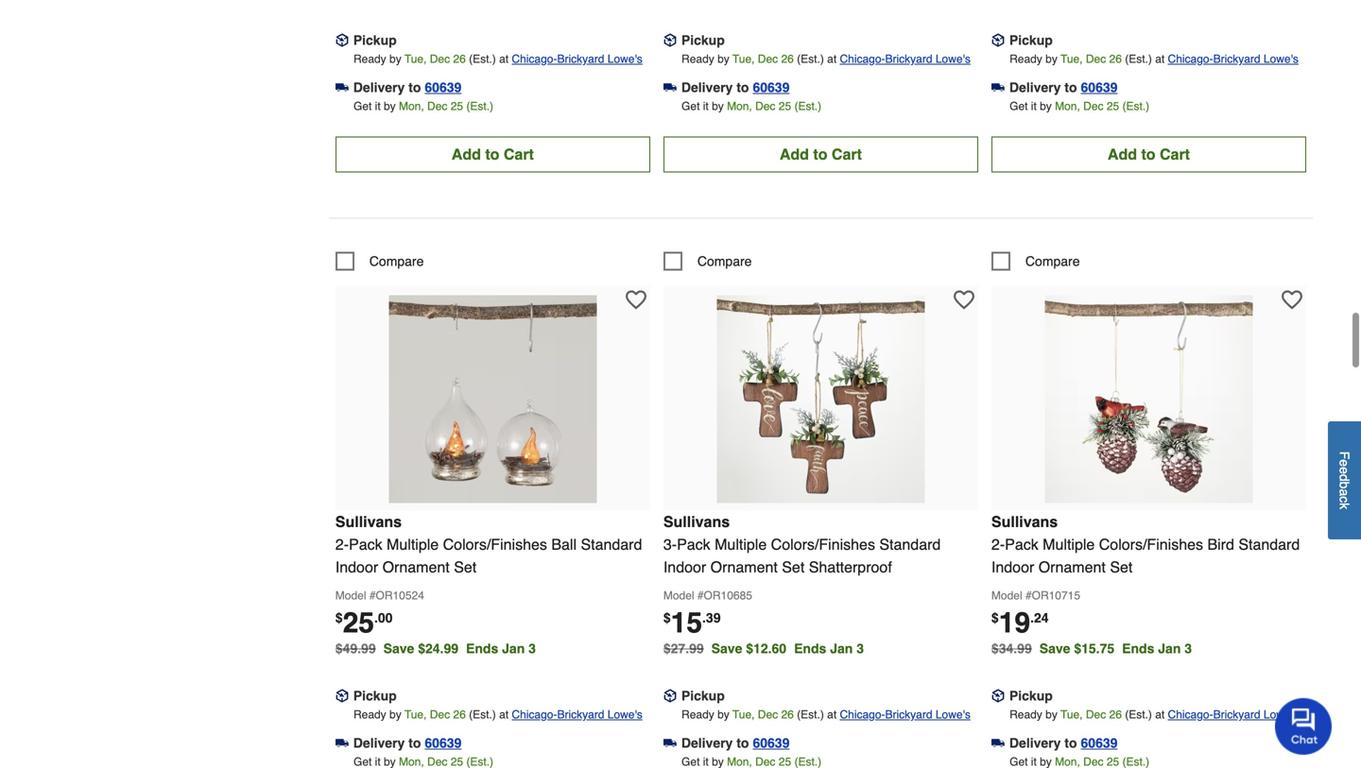 Task type: describe. For each thing, give the bounding box(es) containing it.
shatterproof
[[809, 559, 893, 576]]

1 add to cart from the left
[[452, 146, 534, 163]]

sullivans for sullivans 3-pack multiple colors/finishes standard indoor ornament set shatterproof
[[664, 514, 730, 531]]

3 get it by mon, dec 25 (est.) from the left
[[1010, 100, 1150, 113]]

ends for 25
[[466, 642, 499, 657]]

multiple for 2-pack multiple colors/finishes ball standard indoor ornament set
[[387, 536, 439, 554]]

model for 3-pack multiple colors/finishes standard indoor ornament set shatterproof
[[664, 590, 695, 603]]

model for 2-pack multiple colors/finishes bird standard indoor ornament set
[[992, 590, 1023, 603]]

jan for 19
[[1159, 642, 1182, 657]]

ends for 19
[[1123, 642, 1155, 657]]

k
[[1338, 503, 1353, 510]]

save for 15
[[712, 642, 743, 657]]

1 heart outline image from the left
[[626, 290, 647, 311]]

sullivans for sullivans 2-pack multiple colors/finishes ball standard indoor ornament set
[[336, 514, 402, 531]]

a
[[1338, 489, 1353, 497]]

model for 2-pack multiple colors/finishes ball standard indoor ornament set
[[336, 590, 366, 603]]

2 it from the left
[[703, 100, 709, 113]]

$ for 15
[[664, 611, 671, 626]]

3 for 25
[[529, 642, 536, 657]]

multiple for 3-pack multiple colors/finishes standard indoor ornament set shatterproof
[[715, 536, 767, 554]]

sullivans 2-pack multiple colors/finishes ball standard indoor ornament set image
[[389, 296, 597, 504]]

.39
[[703, 611, 721, 626]]

ball
[[552, 536, 577, 554]]

add for 1st add to cart button from the right
[[1108, 146, 1138, 163]]

5014710299 element
[[992, 252, 1081, 271]]

2 heart outline image from the left
[[1282, 290, 1303, 311]]

# for sullivans 2-pack multiple colors/finishes bird standard indoor ornament set
[[1026, 590, 1032, 603]]

ends for 15
[[795, 642, 827, 657]]

actual price $15.39 element
[[664, 607, 721, 640]]

3 for 19
[[1185, 642, 1193, 657]]

sullivans 2-pack multiple colors/finishes ball standard indoor ornament set
[[336, 514, 643, 576]]

sullivans 3-pack multiple colors/finishes standard indoor ornament set shatterproof image
[[717, 296, 925, 504]]

set inside sullivans 3-pack multiple colors/finishes standard indoor ornament set shatterproof
[[782, 559, 805, 576]]

colors/finishes for ball
[[443, 536, 547, 554]]

3-
[[664, 536, 677, 554]]

was price $49.99 element
[[336, 637, 384, 657]]

2 mon, from the left
[[727, 100, 753, 113]]

# for sullivans 2-pack multiple colors/finishes ball standard indoor ornament set
[[370, 590, 376, 603]]

compare for 5014710273 element
[[698, 254, 752, 269]]

savings save $15.75 element
[[1040, 642, 1200, 657]]

$ 25 .00
[[336, 607, 393, 640]]

19
[[999, 607, 1031, 640]]

$24.99
[[418, 642, 459, 657]]

pack for 3-pack multiple colors/finishes standard indoor ornament set shatterproof
[[677, 536, 711, 554]]

f e e d b a c k button
[[1329, 422, 1362, 540]]

ornament for 2-pack multiple colors/finishes ball standard indoor ornament set
[[383, 559, 450, 576]]

add for 2nd add to cart button
[[780, 146, 810, 163]]

1 add to cart button from the left
[[336, 137, 651, 173]]

$27.99
[[664, 642, 704, 657]]

3 for 15
[[857, 642, 864, 657]]

1 get it by mon, dec 25 (est.) from the left
[[354, 100, 494, 113]]

savings save $24.99 element
[[384, 642, 544, 657]]

.24
[[1031, 611, 1049, 626]]

jan for 15
[[831, 642, 853, 657]]

$ 19 .24
[[992, 607, 1049, 640]]

15
[[671, 607, 703, 640]]

b
[[1338, 482, 1353, 489]]

model # or10685
[[664, 590, 753, 603]]

5014710273 element
[[664, 252, 752, 271]]

$ 15 .39
[[664, 607, 721, 640]]

multiple for 2-pack multiple colors/finishes bird standard indoor ornament set
[[1043, 536, 1095, 554]]

2 e from the top
[[1338, 467, 1353, 475]]

jan for 25
[[502, 642, 525, 657]]

3 add to cart button from the left
[[992, 137, 1307, 173]]

standard for 2-pack multiple colors/finishes bird standard indoor ornament set
[[1239, 536, 1301, 554]]

colors/finishes for bird
[[1100, 536, 1204, 554]]

2 cart from the left
[[832, 146, 862, 163]]

2 pickup image from the top
[[336, 690, 349, 703]]

1 pickup image from the top
[[336, 34, 349, 47]]

ornament for 2-pack multiple colors/finishes bird standard indoor ornament set
[[1039, 559, 1106, 576]]



Task type: locate. For each thing, give the bounding box(es) containing it.
truck filled image
[[336, 81, 349, 94], [664, 81, 677, 94], [664, 737, 677, 751]]

0 horizontal spatial colors/finishes
[[443, 536, 547, 554]]

1 horizontal spatial mon,
[[727, 100, 753, 113]]

ornament up the or10524 on the left of page
[[383, 559, 450, 576]]

2 horizontal spatial multiple
[[1043, 536, 1095, 554]]

2 add from the left
[[780, 146, 810, 163]]

e up b
[[1338, 467, 1353, 475]]

2 indoor from the left
[[664, 559, 707, 576]]

pack inside sullivans 3-pack multiple colors/finishes standard indoor ornament set shatterproof
[[677, 536, 711, 554]]

2 horizontal spatial set
[[1111, 559, 1133, 576]]

colors/finishes left bird
[[1100, 536, 1204, 554]]

lowe's
[[608, 52, 643, 66], [936, 52, 971, 66], [1264, 52, 1299, 66], [608, 709, 643, 722], [936, 709, 971, 722], [1264, 709, 1299, 722]]

0 horizontal spatial $
[[336, 611, 343, 626]]

1 horizontal spatial add to cart
[[780, 146, 862, 163]]

add to cart button
[[336, 137, 651, 173], [664, 137, 979, 173], [992, 137, 1307, 173]]

pickup image
[[664, 34, 677, 47], [992, 34, 1005, 47], [664, 690, 677, 703], [992, 690, 1005, 703]]

2 horizontal spatial ends
[[1123, 642, 1155, 657]]

2 horizontal spatial model
[[992, 590, 1023, 603]]

or10524
[[376, 590, 425, 603]]

set
[[454, 559, 477, 576], [782, 559, 805, 576], [1111, 559, 1133, 576]]

2 horizontal spatial add to cart button
[[992, 137, 1307, 173]]

$27.99 save $12.60 ends jan 3
[[664, 642, 864, 657]]

1 standard from the left
[[581, 536, 643, 554]]

2 horizontal spatial pack
[[1005, 536, 1039, 554]]

2 horizontal spatial get
[[1010, 100, 1028, 113]]

$49.99
[[336, 642, 376, 657]]

get
[[354, 100, 372, 113], [682, 100, 700, 113], [1010, 100, 1028, 113]]

standard up shatterproof
[[880, 536, 941, 554]]

2 horizontal spatial ends jan 3 element
[[1123, 642, 1200, 657]]

2- up model # or10715
[[992, 536, 1005, 554]]

0 horizontal spatial get
[[354, 100, 372, 113]]

ends right $12.60 on the bottom right of page
[[795, 642, 827, 657]]

pickup
[[354, 33, 397, 48], [682, 33, 725, 48], [1010, 33, 1053, 48], [354, 689, 397, 704], [682, 689, 725, 704], [1010, 689, 1053, 704]]

pack for 2-pack multiple colors/finishes ball standard indoor ornament set
[[349, 536, 383, 554]]

2 ornament from the left
[[711, 559, 778, 576]]

set inside sullivans 2-pack multiple colors/finishes ball standard indoor ornament set
[[454, 559, 477, 576]]

1 horizontal spatial it
[[703, 100, 709, 113]]

multiple inside sullivans 2-pack multiple colors/finishes bird standard indoor ornament set
[[1043, 536, 1095, 554]]

0 horizontal spatial 3
[[529, 642, 536, 657]]

actual price $25.00 element
[[336, 607, 393, 640]]

1 horizontal spatial get it by mon, dec 25 (est.)
[[682, 100, 822, 113]]

d
[[1338, 475, 1353, 482]]

0 horizontal spatial cart
[[504, 146, 534, 163]]

3 model from the left
[[992, 590, 1023, 603]]

by
[[390, 52, 402, 66], [718, 52, 730, 66], [1046, 52, 1058, 66], [384, 100, 396, 113], [712, 100, 724, 113], [1040, 100, 1052, 113], [390, 709, 402, 722], [718, 709, 730, 722], [1046, 709, 1058, 722]]

heart outline image
[[626, 290, 647, 311], [1282, 290, 1303, 311]]

$ for 25
[[336, 611, 343, 626]]

2 horizontal spatial indoor
[[992, 559, 1035, 576]]

standard inside sullivans 2-pack multiple colors/finishes ball standard indoor ornament set
[[581, 536, 643, 554]]

2 horizontal spatial add to cart
[[1108, 146, 1191, 163]]

set inside sullivans 2-pack multiple colors/finishes bird standard indoor ornament set
[[1111, 559, 1133, 576]]

sullivans 2-pack multiple colors/finishes bird standard indoor ornament set
[[992, 514, 1301, 576]]

colors/finishes inside sullivans 2-pack multiple colors/finishes ball standard indoor ornament set
[[443, 536, 547, 554]]

0 horizontal spatial add
[[452, 146, 481, 163]]

$34.99 save $15.75 ends jan 3
[[992, 642, 1193, 657]]

at
[[499, 52, 509, 66], [828, 52, 837, 66], [1156, 52, 1165, 66], [499, 709, 509, 722], [828, 709, 837, 722], [1156, 709, 1165, 722]]

2 horizontal spatial jan
[[1159, 642, 1182, 657]]

sullivans
[[336, 514, 402, 531], [664, 514, 730, 531], [992, 514, 1058, 531]]

standard right ball
[[581, 536, 643, 554]]

1 pack from the left
[[349, 536, 383, 554]]

0 horizontal spatial model
[[336, 590, 366, 603]]

model up '$ 25 .00'
[[336, 590, 366, 603]]

2 horizontal spatial sullivans
[[992, 514, 1058, 531]]

pack up the model # or10685
[[677, 536, 711, 554]]

ornament inside sullivans 2-pack multiple colors/finishes ball standard indoor ornament set
[[383, 559, 450, 576]]

1 horizontal spatial get
[[682, 100, 700, 113]]

save for 19
[[1040, 642, 1071, 657]]

60639
[[425, 80, 462, 95], [753, 80, 790, 95], [1081, 80, 1118, 95], [425, 736, 462, 751], [753, 736, 790, 751], [1081, 736, 1118, 751]]

sullivans inside sullivans 3-pack multiple colors/finishes standard indoor ornament set shatterproof
[[664, 514, 730, 531]]

compare inside 5014710273 element
[[698, 254, 752, 269]]

2 model from the left
[[664, 590, 695, 603]]

0 horizontal spatial standard
[[581, 536, 643, 554]]

5014710151 element
[[336, 252, 424, 271]]

set left shatterproof
[[782, 559, 805, 576]]

chicago-
[[512, 52, 557, 66], [840, 52, 886, 66], [1169, 52, 1214, 66], [512, 709, 557, 722], [840, 709, 886, 722], [1169, 709, 1214, 722]]

2 ends from the left
[[795, 642, 827, 657]]

ornament up or10715
[[1039, 559, 1106, 576]]

model up 19 on the bottom right of the page
[[992, 590, 1023, 603]]

2 sullivans from the left
[[664, 514, 730, 531]]

3 multiple from the left
[[1043, 536, 1095, 554]]

model # or10524
[[336, 590, 425, 603]]

3 pack from the left
[[1005, 536, 1039, 554]]

multiple up the or10524 on the left of page
[[387, 536, 439, 554]]

model up 15
[[664, 590, 695, 603]]

compare inside '5014710151' element
[[370, 254, 424, 269]]

1 jan from the left
[[502, 642, 525, 657]]

jan right $12.60 on the bottom right of page
[[831, 642, 853, 657]]

ornament
[[383, 559, 450, 576], [711, 559, 778, 576], [1039, 559, 1106, 576]]

actual price $19.24 element
[[992, 607, 1049, 640]]

jan
[[502, 642, 525, 657], [831, 642, 853, 657], [1159, 642, 1182, 657]]

1 horizontal spatial heart outline image
[[1282, 290, 1303, 311]]

pack up model # or10715
[[1005, 536, 1039, 554]]

ends jan 3 element for 25
[[466, 642, 544, 657]]

2- up model # or10524
[[336, 536, 349, 554]]

1 add from the left
[[452, 146, 481, 163]]

1 horizontal spatial sullivans
[[664, 514, 730, 531]]

2-
[[336, 536, 349, 554], [992, 536, 1005, 554]]

2 horizontal spatial ornament
[[1039, 559, 1106, 576]]

1 ends jan 3 element from the left
[[466, 642, 544, 657]]

1 mon, from the left
[[399, 100, 424, 113]]

1 vertical spatial pickup image
[[336, 690, 349, 703]]

pack up model # or10524
[[349, 536, 383, 554]]

1 horizontal spatial #
[[698, 590, 704, 603]]

1 save from the left
[[384, 642, 415, 657]]

0 horizontal spatial add to cart
[[452, 146, 534, 163]]

3 jan from the left
[[1159, 642, 1182, 657]]

2 horizontal spatial colors/finishes
[[1100, 536, 1204, 554]]

1 horizontal spatial set
[[782, 559, 805, 576]]

0 horizontal spatial compare
[[370, 254, 424, 269]]

1 set from the left
[[454, 559, 477, 576]]

tue,
[[405, 52, 427, 66], [733, 52, 755, 66], [1061, 52, 1083, 66], [405, 709, 427, 722], [733, 709, 755, 722], [1061, 709, 1083, 722]]

standard for 2-pack multiple colors/finishes ball standard indoor ornament set
[[581, 536, 643, 554]]

0 horizontal spatial set
[[454, 559, 477, 576]]

0 horizontal spatial multiple
[[387, 536, 439, 554]]

$49.99 save $24.99 ends jan 3
[[336, 642, 536, 657]]

1 horizontal spatial cart
[[832, 146, 862, 163]]

or10715
[[1032, 590, 1081, 603]]

set for sullivans 2-pack multiple colors/finishes bird standard indoor ornament set
[[1111, 559, 1133, 576]]

was price $27.99 element
[[664, 637, 712, 657]]

1 horizontal spatial standard
[[880, 536, 941, 554]]

2 set from the left
[[782, 559, 805, 576]]

indoor up model # or10715
[[992, 559, 1035, 576]]

$
[[336, 611, 343, 626], [664, 611, 671, 626], [992, 611, 999, 626]]

compare for 5014710299 element
[[1026, 254, 1081, 269]]

indoor for 2-pack multiple colors/finishes ball standard indoor ornament set
[[336, 559, 378, 576]]

60639 button
[[425, 78, 462, 97], [753, 78, 790, 97], [1081, 78, 1118, 97], [425, 734, 462, 753], [753, 734, 790, 753], [1081, 734, 1118, 753]]

ends right $24.99 on the bottom left of page
[[466, 642, 499, 657]]

delivery to 60639
[[354, 80, 462, 95], [682, 80, 790, 95], [1010, 80, 1118, 95], [354, 736, 462, 751], [682, 736, 790, 751], [1010, 736, 1118, 751]]

compare inside 5014710299 element
[[1026, 254, 1081, 269]]

save down ".39"
[[712, 642, 743, 657]]

save down the .00
[[384, 642, 415, 657]]

0 horizontal spatial jan
[[502, 642, 525, 657]]

pack for 2-pack multiple colors/finishes bird standard indoor ornament set
[[1005, 536, 1039, 554]]

1 horizontal spatial add to cart button
[[664, 137, 979, 173]]

standard inside sullivans 3-pack multiple colors/finishes standard indoor ornament set shatterproof
[[880, 536, 941, 554]]

3 compare from the left
[[1026, 254, 1081, 269]]

1 horizontal spatial jan
[[831, 642, 853, 657]]

0 horizontal spatial save
[[384, 642, 415, 657]]

2 save from the left
[[712, 642, 743, 657]]

3 it from the left
[[1032, 100, 1037, 113]]

0 horizontal spatial heart outline image
[[626, 290, 647, 311]]

colors/finishes up shatterproof
[[771, 536, 876, 554]]

1 $ from the left
[[336, 611, 343, 626]]

2 add to cart button from the left
[[664, 137, 979, 173]]

1 horizontal spatial 3
[[857, 642, 864, 657]]

brickyard
[[557, 52, 605, 66], [886, 52, 933, 66], [1214, 52, 1261, 66], [557, 709, 605, 722], [886, 709, 933, 722], [1214, 709, 1261, 722]]

1 horizontal spatial colors/finishes
[[771, 536, 876, 554]]

compare
[[370, 254, 424, 269], [698, 254, 752, 269], [1026, 254, 1081, 269]]

3 standard from the left
[[1239, 536, 1301, 554]]

1 model from the left
[[336, 590, 366, 603]]

(est.)
[[469, 52, 496, 66], [797, 52, 825, 66], [1126, 52, 1153, 66], [467, 100, 494, 113], [795, 100, 822, 113], [1123, 100, 1150, 113], [469, 709, 496, 722], [797, 709, 825, 722], [1126, 709, 1153, 722]]

sullivans 2-pack multiple colors/finishes bird standard indoor ornament set image
[[1045, 296, 1254, 504]]

colors/finishes inside sullivans 2-pack multiple colors/finishes bird standard indoor ornament set
[[1100, 536, 1204, 554]]

ends jan 3 element
[[466, 642, 544, 657], [795, 642, 872, 657], [1123, 642, 1200, 657]]

2 ends jan 3 element from the left
[[795, 642, 872, 657]]

indoor inside sullivans 2-pack multiple colors/finishes bird standard indoor ornament set
[[992, 559, 1035, 576]]

2- inside sullivans 2-pack multiple colors/finishes bird standard indoor ornament set
[[992, 536, 1005, 554]]

# up the .00
[[370, 590, 376, 603]]

2 pack from the left
[[677, 536, 711, 554]]

1 # from the left
[[370, 590, 376, 603]]

$ inside $ 19 .24
[[992, 611, 999, 626]]

multiple inside sullivans 3-pack multiple colors/finishes standard indoor ornament set shatterproof
[[715, 536, 767, 554]]

it
[[375, 100, 381, 113], [703, 100, 709, 113], [1032, 100, 1037, 113]]

colors/finishes for standard
[[771, 536, 876, 554]]

1 indoor from the left
[[336, 559, 378, 576]]

3 get from the left
[[1010, 100, 1028, 113]]

2 add to cart from the left
[[780, 146, 862, 163]]

1 ornament from the left
[[383, 559, 450, 576]]

0 horizontal spatial pack
[[349, 536, 383, 554]]

colors/finishes inside sullivans 3-pack multiple colors/finishes standard indoor ornament set shatterproof
[[771, 536, 876, 554]]

# for sullivans 3-pack multiple colors/finishes standard indoor ornament set shatterproof
[[698, 590, 704, 603]]

standard inside sullivans 2-pack multiple colors/finishes bird standard indoor ornament set
[[1239, 536, 1301, 554]]

standard right bird
[[1239, 536, 1301, 554]]

3 $ from the left
[[992, 611, 999, 626]]

2 horizontal spatial standard
[[1239, 536, 1301, 554]]

set up savings save $15.75 element
[[1111, 559, 1133, 576]]

1 horizontal spatial 2-
[[992, 536, 1005, 554]]

sullivans inside sullivans 2-pack multiple colors/finishes bird standard indoor ornament set
[[992, 514, 1058, 531]]

0 horizontal spatial indoor
[[336, 559, 378, 576]]

0 horizontal spatial ends
[[466, 642, 499, 657]]

$34.99
[[992, 642, 1033, 657]]

3 set from the left
[[1111, 559, 1133, 576]]

get it by mon, dec 25 (est.)
[[354, 100, 494, 113], [682, 100, 822, 113], [1010, 100, 1150, 113]]

1 ends from the left
[[466, 642, 499, 657]]

.00
[[374, 611, 393, 626]]

ends jan 3 element right $15.75
[[1123, 642, 1200, 657]]

ornament up or10685
[[711, 559, 778, 576]]

0 vertical spatial pickup image
[[336, 34, 349, 47]]

1 horizontal spatial save
[[712, 642, 743, 657]]

1 horizontal spatial ends jan 3 element
[[795, 642, 872, 657]]

3 save from the left
[[1040, 642, 1071, 657]]

0 horizontal spatial sullivans
[[336, 514, 402, 531]]

sullivans 3-pack multiple colors/finishes standard indoor ornament set shatterproof
[[664, 514, 941, 576]]

1 2- from the left
[[336, 536, 349, 554]]

2 horizontal spatial mon,
[[1056, 100, 1081, 113]]

1 horizontal spatial pack
[[677, 536, 711, 554]]

1 horizontal spatial ornament
[[711, 559, 778, 576]]

3
[[529, 642, 536, 657], [857, 642, 864, 657], [1185, 642, 1193, 657]]

0 horizontal spatial add to cart button
[[336, 137, 651, 173]]

save down .24
[[1040, 642, 1071, 657]]

or10685
[[704, 590, 753, 603]]

25
[[451, 100, 463, 113], [779, 100, 792, 113], [1107, 100, 1120, 113], [343, 607, 374, 640]]

3 right $24.99 on the bottom left of page
[[529, 642, 536, 657]]

2 colors/finishes from the left
[[771, 536, 876, 554]]

c
[[1338, 497, 1353, 503]]

sullivans for sullivans 2-pack multiple colors/finishes bird standard indoor ornament set
[[992, 514, 1058, 531]]

add to cart
[[452, 146, 534, 163], [780, 146, 862, 163], [1108, 146, 1191, 163]]

0 horizontal spatial mon,
[[399, 100, 424, 113]]

2 jan from the left
[[831, 642, 853, 657]]

2 horizontal spatial 3
[[1185, 642, 1193, 657]]

2 # from the left
[[698, 590, 704, 603]]

f
[[1338, 452, 1353, 460]]

add for 3rd add to cart button from the right
[[452, 146, 481, 163]]

delivery
[[354, 80, 405, 95], [682, 80, 733, 95], [1010, 80, 1062, 95], [354, 736, 405, 751], [682, 736, 733, 751], [1010, 736, 1062, 751]]

1 e from the top
[[1338, 460, 1353, 467]]

compare for '5014710151' element
[[370, 254, 424, 269]]

1 horizontal spatial multiple
[[715, 536, 767, 554]]

colors/finishes
[[443, 536, 547, 554], [771, 536, 876, 554], [1100, 536, 1204, 554]]

3 ends from the left
[[1123, 642, 1155, 657]]

sullivans up model # or10715
[[992, 514, 1058, 531]]

3 sullivans from the left
[[992, 514, 1058, 531]]

3 indoor from the left
[[992, 559, 1035, 576]]

ready by tue, dec 26 (est.) at chicago-brickyard lowe's
[[354, 52, 643, 66], [682, 52, 971, 66], [1010, 52, 1299, 66], [354, 709, 643, 722], [682, 709, 971, 722], [1010, 709, 1299, 722]]

ends jan 3 element for 15
[[795, 642, 872, 657]]

# up .24
[[1026, 590, 1032, 603]]

jan right $24.99 on the bottom left of page
[[502, 642, 525, 657]]

cart
[[504, 146, 534, 163], [832, 146, 862, 163], [1160, 146, 1191, 163]]

2 horizontal spatial #
[[1026, 590, 1032, 603]]

3 ornament from the left
[[1039, 559, 1106, 576]]

$ up 'was price $49.99' element
[[336, 611, 343, 626]]

2 horizontal spatial add
[[1108, 146, 1138, 163]]

set up savings save $24.99 element
[[454, 559, 477, 576]]

$ up was price $34.99 element on the right bottom of the page
[[992, 611, 999, 626]]

heart outline image
[[954, 290, 975, 311]]

1 cart from the left
[[504, 146, 534, 163]]

$15.75
[[1075, 642, 1115, 657]]

multiple
[[387, 536, 439, 554], [715, 536, 767, 554], [1043, 536, 1095, 554]]

1 horizontal spatial model
[[664, 590, 695, 603]]

3 colors/finishes from the left
[[1100, 536, 1204, 554]]

26
[[453, 52, 466, 66], [782, 52, 794, 66], [1110, 52, 1122, 66], [453, 709, 466, 722], [782, 709, 794, 722], [1110, 709, 1122, 722]]

save
[[384, 642, 415, 657], [712, 642, 743, 657], [1040, 642, 1071, 657]]

truck filled image
[[992, 81, 1005, 94], [336, 737, 349, 751], [992, 737, 1005, 751]]

3 3 from the left
[[1185, 642, 1193, 657]]

3 mon, from the left
[[1056, 100, 1081, 113]]

colors/finishes left ball
[[443, 536, 547, 554]]

set for sullivans 2-pack multiple colors/finishes ball standard indoor ornament set
[[454, 559, 477, 576]]

savings save $12.60 element
[[712, 642, 872, 657]]

indoor
[[336, 559, 378, 576], [664, 559, 707, 576], [992, 559, 1035, 576]]

mon,
[[399, 100, 424, 113], [727, 100, 753, 113], [1056, 100, 1081, 113]]

model # or10715
[[992, 590, 1081, 603]]

3 add to cart from the left
[[1108, 146, 1191, 163]]

3 # from the left
[[1026, 590, 1032, 603]]

indoor inside sullivans 3-pack multiple colors/finishes standard indoor ornament set shatterproof
[[664, 559, 707, 576]]

was price $34.99 element
[[992, 637, 1040, 657]]

2 $ from the left
[[664, 611, 671, 626]]

2 horizontal spatial get it by mon, dec 25 (est.)
[[1010, 100, 1150, 113]]

1 3 from the left
[[529, 642, 536, 657]]

2 horizontal spatial $
[[992, 611, 999, 626]]

indoor inside sullivans 2-pack multiple colors/finishes ball standard indoor ornament set
[[336, 559, 378, 576]]

ornament inside sullivans 3-pack multiple colors/finishes standard indoor ornament set shatterproof
[[711, 559, 778, 576]]

2- for 2-pack multiple colors/finishes bird standard indoor ornament set
[[992, 536, 1005, 554]]

ends
[[466, 642, 499, 657], [795, 642, 827, 657], [1123, 642, 1155, 657]]

1 horizontal spatial compare
[[698, 254, 752, 269]]

f e e d b a c k
[[1338, 452, 1353, 510]]

sullivans up 3-
[[664, 514, 730, 531]]

0 horizontal spatial ends jan 3 element
[[466, 642, 544, 657]]

$12.60
[[746, 642, 787, 657]]

1 it from the left
[[375, 100, 381, 113]]

2 2- from the left
[[992, 536, 1005, 554]]

bird
[[1208, 536, 1235, 554]]

chat invite button image
[[1276, 698, 1334, 756]]

2 horizontal spatial it
[[1032, 100, 1037, 113]]

1 horizontal spatial ends
[[795, 642, 827, 657]]

indoor for 2-pack multiple colors/finishes bird standard indoor ornament set
[[992, 559, 1035, 576]]

2 horizontal spatial cart
[[1160, 146, 1191, 163]]

1 horizontal spatial add
[[780, 146, 810, 163]]

$ inside '$ 25 .00'
[[336, 611, 343, 626]]

pack inside sullivans 2-pack multiple colors/finishes ball standard indoor ornament set
[[349, 536, 383, 554]]

indoor up model # or10524
[[336, 559, 378, 576]]

2 get it by mon, dec 25 (est.) from the left
[[682, 100, 822, 113]]

dec
[[430, 52, 450, 66], [758, 52, 778, 66], [1087, 52, 1107, 66], [428, 100, 448, 113], [756, 100, 776, 113], [1084, 100, 1104, 113], [430, 709, 450, 722], [758, 709, 778, 722], [1087, 709, 1107, 722]]

1 horizontal spatial $
[[664, 611, 671, 626]]

multiple inside sullivans 2-pack multiple colors/finishes ball standard indoor ornament set
[[387, 536, 439, 554]]

add
[[452, 146, 481, 163], [780, 146, 810, 163], [1108, 146, 1138, 163]]

1 horizontal spatial indoor
[[664, 559, 707, 576]]

0 horizontal spatial it
[[375, 100, 381, 113]]

save for 25
[[384, 642, 415, 657]]

0 horizontal spatial ornament
[[383, 559, 450, 576]]

ends jan 3 element right $24.99 on the bottom left of page
[[466, 642, 544, 657]]

ends jan 3 element for 19
[[1123, 642, 1200, 657]]

model
[[336, 590, 366, 603], [664, 590, 695, 603], [992, 590, 1023, 603]]

2 horizontal spatial save
[[1040, 642, 1071, 657]]

2 compare from the left
[[698, 254, 752, 269]]

2- inside sullivans 2-pack multiple colors/finishes ball standard indoor ornament set
[[336, 536, 349, 554]]

1 get from the left
[[354, 100, 372, 113]]

#
[[370, 590, 376, 603], [698, 590, 704, 603], [1026, 590, 1032, 603]]

2- for 2-pack multiple colors/finishes ball standard indoor ornament set
[[336, 536, 349, 554]]

ends jan 3 element right $12.60 on the bottom right of page
[[795, 642, 872, 657]]

multiple up or10685
[[715, 536, 767, 554]]

0 horizontal spatial 2-
[[336, 536, 349, 554]]

multiple up or10715
[[1043, 536, 1095, 554]]

to
[[409, 80, 421, 95], [737, 80, 749, 95], [1065, 80, 1078, 95], [485, 146, 500, 163], [814, 146, 828, 163], [1142, 146, 1156, 163], [409, 736, 421, 751], [737, 736, 749, 751], [1065, 736, 1078, 751]]

pack
[[349, 536, 383, 554], [677, 536, 711, 554], [1005, 536, 1039, 554]]

3 down shatterproof
[[857, 642, 864, 657]]

e up d
[[1338, 460, 1353, 467]]

2 horizontal spatial compare
[[1026, 254, 1081, 269]]

3 right $15.75
[[1185, 642, 1193, 657]]

ends right $15.75
[[1123, 642, 1155, 657]]

2 standard from the left
[[880, 536, 941, 554]]

# up ".39"
[[698, 590, 704, 603]]

1 colors/finishes from the left
[[443, 536, 547, 554]]

1 sullivans from the left
[[336, 514, 402, 531]]

sullivans inside sullivans 2-pack multiple colors/finishes ball standard indoor ornament set
[[336, 514, 402, 531]]

standard
[[581, 536, 643, 554], [880, 536, 941, 554], [1239, 536, 1301, 554]]

1 compare from the left
[[370, 254, 424, 269]]

$ up the was price $27.99 element on the bottom of page
[[664, 611, 671, 626]]

1 multiple from the left
[[387, 536, 439, 554]]

2 get from the left
[[682, 100, 700, 113]]

3 ends jan 3 element from the left
[[1123, 642, 1200, 657]]

$ inside $ 15 .39
[[664, 611, 671, 626]]

indoor down 3-
[[664, 559, 707, 576]]

ornament inside sullivans 2-pack multiple colors/finishes bird standard indoor ornament set
[[1039, 559, 1106, 576]]

sullivans up model # or10524
[[336, 514, 402, 531]]

2 3 from the left
[[857, 642, 864, 657]]

0 horizontal spatial #
[[370, 590, 376, 603]]

ready
[[354, 52, 387, 66], [682, 52, 715, 66], [1010, 52, 1043, 66], [354, 709, 387, 722], [682, 709, 715, 722], [1010, 709, 1043, 722]]

pack inside sullivans 2-pack multiple colors/finishes bird standard indoor ornament set
[[1005, 536, 1039, 554]]

e
[[1338, 460, 1353, 467], [1338, 467, 1353, 475]]

chicago-brickyard lowe's button
[[512, 50, 643, 69], [840, 50, 971, 69], [1169, 50, 1299, 69], [512, 706, 643, 725], [840, 706, 971, 725], [1169, 706, 1299, 725]]

3 add from the left
[[1108, 146, 1138, 163]]

0 horizontal spatial get it by mon, dec 25 (est.)
[[354, 100, 494, 113]]

jan right $15.75
[[1159, 642, 1182, 657]]

2 multiple from the left
[[715, 536, 767, 554]]

pickup image
[[336, 34, 349, 47], [336, 690, 349, 703]]

3 cart from the left
[[1160, 146, 1191, 163]]

$ for 19
[[992, 611, 999, 626]]



Task type: vqa. For each thing, say whether or not it's contained in the screenshot.


